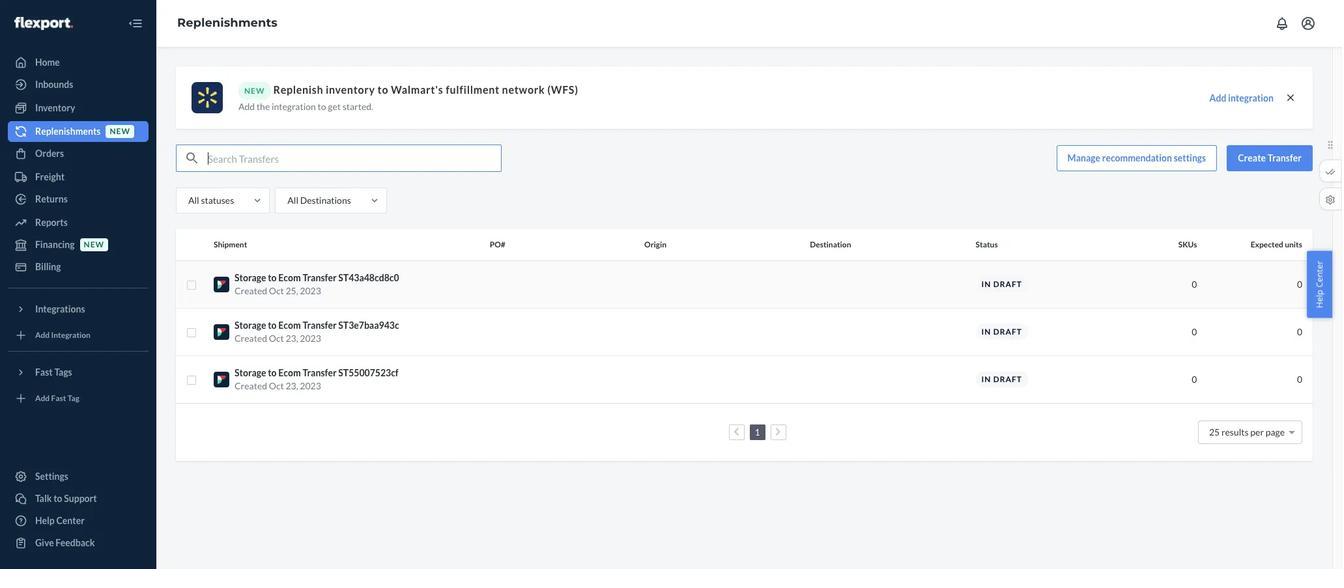 Task type: vqa. For each thing, say whether or not it's contained in the screenshot.


Task type: locate. For each thing, give the bounding box(es) containing it.
created
[[235, 285, 267, 296], [235, 333, 267, 344], [235, 380, 267, 391]]

to inside button
[[54, 493, 62, 504]]

0 vertical spatial center
[[1314, 261, 1325, 288]]

0 vertical spatial in draft
[[981, 279, 1022, 289]]

chevron right image
[[775, 428, 781, 437]]

0 horizontal spatial help center
[[35, 515, 85, 526]]

2 ecom from the top
[[278, 320, 301, 331]]

1 vertical spatial in
[[981, 327, 991, 337]]

feedback
[[56, 537, 95, 549]]

created inside storage to ecom transfer st3e7baa943c created oct 23, 2023
[[235, 333, 267, 344]]

transfer down storage to ecom transfer st43a48cd8c0 created oct 25, 2023
[[303, 320, 337, 331]]

oct inside storage to ecom transfer st43a48cd8c0 created oct 25, 2023
[[269, 285, 284, 296]]

add inside add integration link
[[35, 331, 50, 340]]

oct for storage to ecom transfer st43a48cd8c0 created oct 25, 2023
[[269, 285, 284, 296]]

1 storage from the top
[[235, 272, 266, 283]]

draft for storage to ecom transfer st43a48cd8c0
[[993, 279, 1022, 289]]

add
[[1209, 92, 1226, 103], [238, 101, 255, 112], [35, 331, 50, 340], [35, 394, 50, 404]]

0 vertical spatial 2023
[[300, 285, 321, 296]]

1 created from the top
[[235, 285, 267, 296]]

oct inside storage to ecom transfer st55007523cf created oct 23, 2023
[[269, 380, 284, 391]]

2 vertical spatial 2023
[[300, 380, 321, 391]]

1 horizontal spatial help
[[1314, 290, 1325, 308]]

to inside storage to ecom transfer st55007523cf created oct 23, 2023
[[268, 367, 277, 378]]

1 link
[[752, 426, 763, 437]]

0 vertical spatial oct
[[269, 285, 284, 296]]

help inside button
[[1314, 290, 1325, 308]]

new down reports link
[[84, 240, 104, 250]]

expected units
[[1251, 240, 1302, 250]]

23, inside storage to ecom transfer st3e7baa943c created oct 23, 2023
[[286, 333, 298, 344]]

financing
[[35, 239, 75, 250]]

ecom
[[278, 272, 301, 283], [278, 320, 301, 331], [278, 367, 301, 378]]

0 vertical spatial help
[[1314, 290, 1325, 308]]

1 vertical spatial new
[[84, 240, 104, 250]]

in draft
[[981, 279, 1022, 289], [981, 327, 1022, 337], [981, 375, 1022, 384]]

give feedback button
[[8, 533, 149, 554]]

23, inside storage to ecom transfer st55007523cf created oct 23, 2023
[[286, 380, 298, 391]]

statuses
[[201, 195, 234, 206]]

0 vertical spatial help center
[[1314, 261, 1325, 308]]

all left destinations
[[287, 195, 298, 206]]

1 square image from the top
[[186, 280, 197, 291]]

1 vertical spatial 23,
[[286, 380, 298, 391]]

1 vertical spatial draft
[[993, 327, 1022, 337]]

2 vertical spatial in
[[981, 375, 991, 384]]

0 horizontal spatial new
[[84, 240, 104, 250]]

2 2023 from the top
[[300, 333, 321, 344]]

all left the statuses
[[188, 195, 199, 206]]

1 draft from the top
[[993, 279, 1022, 289]]

create transfer button
[[1227, 145, 1313, 171]]

ecom down storage to ecom transfer st3e7baa943c created oct 23, 2023
[[278, 367, 301, 378]]

2 storage from the top
[[235, 320, 266, 331]]

to
[[378, 83, 388, 96], [318, 101, 326, 112], [268, 272, 277, 283], [268, 320, 277, 331], [268, 367, 277, 378], [54, 493, 62, 504]]

storage for storage to ecom transfer st3e7baa943c
[[235, 320, 266, 331]]

2023 right 25,
[[300, 285, 321, 296]]

2 in from the top
[[981, 327, 991, 337]]

(wfs)
[[547, 83, 578, 96]]

2023 for st43a48cd8c0
[[300, 285, 321, 296]]

create transfer link
[[1227, 145, 1313, 171]]

2023
[[300, 285, 321, 296], [300, 333, 321, 344], [300, 380, 321, 391]]

fast tags
[[35, 367, 72, 378]]

transfer inside storage to ecom transfer st3e7baa943c created oct 23, 2023
[[303, 320, 337, 331]]

replenishments
[[177, 16, 277, 30], [35, 126, 101, 137]]

0 vertical spatial new
[[110, 127, 130, 136]]

2023 inside storage to ecom transfer st55007523cf created oct 23, 2023
[[300, 380, 321, 391]]

add inside add fast tag link
[[35, 394, 50, 404]]

status
[[976, 240, 998, 250]]

2 vertical spatial created
[[235, 380, 267, 391]]

st43a48cd8c0
[[338, 272, 399, 283]]

storage inside storage to ecom transfer st3e7baa943c created oct 23, 2023
[[235, 320, 266, 331]]

ecom for st55007523cf
[[278, 367, 301, 378]]

draft
[[993, 279, 1022, 289], [993, 327, 1022, 337], [993, 375, 1022, 384]]

square image
[[186, 280, 197, 291], [186, 328, 197, 338]]

2 vertical spatial ecom
[[278, 367, 301, 378]]

help center link
[[8, 511, 149, 532]]

created inside storage to ecom transfer st43a48cd8c0 created oct 25, 2023
[[235, 285, 267, 296]]

1 vertical spatial created
[[235, 333, 267, 344]]

2023 inside storage to ecom transfer st43a48cd8c0 created oct 25, 2023
[[300, 285, 321, 296]]

0 vertical spatial ecom
[[278, 272, 301, 283]]

23, down storage to ecom transfer st3e7baa943c created oct 23, 2023
[[286, 380, 298, 391]]

3 ecom from the top
[[278, 367, 301, 378]]

1 horizontal spatial all
[[287, 195, 298, 206]]

freight link
[[8, 167, 149, 188]]

2023 up storage to ecom transfer st55007523cf created oct 23, 2023
[[300, 333, 321, 344]]

all for all statuses
[[188, 195, 199, 206]]

25 results per page
[[1209, 426, 1285, 437]]

help center
[[1314, 261, 1325, 308], [35, 515, 85, 526]]

in draft for st55007523cf
[[981, 375, 1022, 384]]

fast
[[35, 367, 53, 378], [51, 394, 66, 404]]

23,
[[286, 333, 298, 344], [286, 380, 298, 391]]

add the integration to get started.
[[238, 101, 373, 112]]

freight
[[35, 171, 65, 182]]

fast left tags
[[35, 367, 53, 378]]

2 vertical spatial storage
[[235, 367, 266, 378]]

new
[[244, 86, 265, 96]]

1 vertical spatial storage
[[235, 320, 266, 331]]

manage recommendation settings button
[[1056, 145, 1217, 171]]

to for talk to support
[[54, 493, 62, 504]]

1 in from the top
[[981, 279, 991, 289]]

square image for created oct 23, 2023
[[186, 328, 197, 338]]

transfer left the st43a48cd8c0
[[303, 272, 337, 283]]

square image for created oct 25, 2023
[[186, 280, 197, 291]]

to inside storage to ecom transfer st43a48cd8c0 created oct 25, 2023
[[268, 272, 277, 283]]

all
[[188, 195, 199, 206], [287, 195, 298, 206]]

transfer right create
[[1268, 152, 1302, 164]]

2 square image from the top
[[186, 328, 197, 338]]

2 23, from the top
[[286, 380, 298, 391]]

transfer for st43a48cd8c0
[[303, 272, 337, 283]]

23, down 25,
[[286, 333, 298, 344]]

2 created from the top
[[235, 333, 267, 344]]

0 horizontal spatial all
[[188, 195, 199, 206]]

open account menu image
[[1300, 16, 1316, 31]]

all statuses
[[188, 195, 234, 206]]

3 draft from the top
[[993, 375, 1022, 384]]

transfer
[[1268, 152, 1302, 164], [303, 272, 337, 283], [303, 320, 337, 331], [303, 367, 337, 378]]

2 vertical spatial oct
[[269, 380, 284, 391]]

add integration button
[[1209, 92, 1274, 105]]

ecom down 25,
[[278, 320, 301, 331]]

oct inside storage to ecom transfer st3e7baa943c created oct 23, 2023
[[269, 333, 284, 344]]

created for storage to ecom transfer st43a48cd8c0 created oct 25, 2023
[[235, 285, 267, 296]]

fast left tag
[[51, 394, 66, 404]]

open notifications image
[[1274, 16, 1290, 31]]

0 horizontal spatial integration
[[272, 101, 316, 112]]

center
[[1314, 261, 1325, 288], [56, 515, 85, 526]]

integration
[[1228, 92, 1274, 103], [272, 101, 316, 112]]

new up "orders" link
[[110, 127, 130, 136]]

1 horizontal spatial integration
[[1228, 92, 1274, 103]]

2 vertical spatial in draft
[[981, 375, 1022, 384]]

to for storage to ecom transfer st43a48cd8c0 created oct 25, 2023
[[268, 272, 277, 283]]

1 vertical spatial 2023
[[300, 333, 321, 344]]

2023 inside storage to ecom transfer st3e7baa943c created oct 23, 2023
[[300, 333, 321, 344]]

1 ecom from the top
[[278, 272, 301, 283]]

integration left close image
[[1228, 92, 1274, 103]]

2 all from the left
[[287, 195, 298, 206]]

transfer for st55007523cf
[[303, 367, 337, 378]]

ecom inside storage to ecom transfer st55007523cf created oct 23, 2023
[[278, 367, 301, 378]]

1 horizontal spatial replenishments
[[177, 16, 277, 30]]

3 in from the top
[[981, 375, 991, 384]]

square image
[[186, 375, 197, 386]]

1 all from the left
[[188, 195, 199, 206]]

oct
[[269, 285, 284, 296], [269, 333, 284, 344], [269, 380, 284, 391]]

support
[[64, 493, 97, 504]]

integration inside button
[[1228, 92, 1274, 103]]

integration down replenish
[[272, 101, 316, 112]]

0 vertical spatial storage
[[235, 272, 266, 283]]

shipment
[[214, 240, 247, 250]]

3 2023 from the top
[[300, 380, 321, 391]]

3 created from the top
[[235, 380, 267, 391]]

1 in draft from the top
[[981, 279, 1022, 289]]

st3e7baa943c
[[338, 320, 399, 331]]

ecom inside storage to ecom transfer st3e7baa943c created oct 23, 2023
[[278, 320, 301, 331]]

1
[[755, 426, 760, 437]]

ecom up 25,
[[278, 272, 301, 283]]

0 horizontal spatial center
[[56, 515, 85, 526]]

25 results per page option
[[1209, 426, 1285, 437]]

in
[[981, 279, 991, 289], [981, 327, 991, 337], [981, 375, 991, 384]]

created for storage to ecom transfer st55007523cf created oct 23, 2023
[[235, 380, 267, 391]]

integrations button
[[8, 299, 149, 320]]

1 vertical spatial oct
[[269, 333, 284, 344]]

1 oct from the top
[[269, 285, 284, 296]]

3 in draft from the top
[[981, 375, 1022, 384]]

1 vertical spatial help
[[35, 515, 55, 526]]

storage for storage to ecom transfer st55007523cf
[[235, 367, 266, 378]]

all for all destinations
[[287, 195, 298, 206]]

1 horizontal spatial center
[[1314, 261, 1325, 288]]

2 oct from the top
[[269, 333, 284, 344]]

per
[[1250, 426, 1264, 437]]

2 vertical spatial draft
[[993, 375, 1022, 384]]

storage inside storage to ecom transfer st43a48cd8c0 created oct 25, 2023
[[235, 272, 266, 283]]

1 horizontal spatial new
[[110, 127, 130, 136]]

transfer inside storage to ecom transfer st55007523cf created oct 23, 2023
[[303, 367, 337, 378]]

ecom inside storage to ecom transfer st43a48cd8c0 created oct 25, 2023
[[278, 272, 301, 283]]

add fast tag
[[35, 394, 79, 404]]

in for storage to ecom transfer st3e7baa943c
[[981, 327, 991, 337]]

billing
[[35, 261, 61, 272]]

1 vertical spatial in draft
[[981, 327, 1022, 337]]

storage inside storage to ecom transfer st55007523cf created oct 23, 2023
[[235, 367, 266, 378]]

close image
[[1284, 91, 1297, 104]]

manage recommendation settings
[[1068, 152, 1206, 164]]

0 horizontal spatial help
[[35, 515, 55, 526]]

3 storage from the top
[[235, 367, 266, 378]]

transfer inside storage to ecom transfer st43a48cd8c0 created oct 25, 2023
[[303, 272, 337, 283]]

0
[[1192, 279, 1197, 290], [1297, 279, 1302, 290], [1192, 326, 1197, 337], [1297, 326, 1302, 337], [1192, 374, 1197, 385], [1297, 374, 1302, 385]]

1 23, from the top
[[286, 333, 298, 344]]

1 vertical spatial square image
[[186, 328, 197, 338]]

2 draft from the top
[[993, 327, 1022, 337]]

0 vertical spatial square image
[[186, 280, 197, 291]]

help center inside button
[[1314, 261, 1325, 308]]

1 2023 from the top
[[300, 285, 321, 296]]

add for add fast tag
[[35, 394, 50, 404]]

1 vertical spatial fast
[[51, 394, 66, 404]]

create transfer
[[1238, 152, 1302, 164]]

0 vertical spatial in
[[981, 279, 991, 289]]

get
[[328, 101, 341, 112]]

2023 down storage to ecom transfer st3e7baa943c created oct 23, 2023
[[300, 380, 321, 391]]

created inside storage to ecom transfer st55007523cf created oct 23, 2023
[[235, 380, 267, 391]]

0 vertical spatial draft
[[993, 279, 1022, 289]]

add inside add integration button
[[1209, 92, 1226, 103]]

0 vertical spatial fast
[[35, 367, 53, 378]]

new
[[110, 127, 130, 136], [84, 240, 104, 250]]

chevron left image
[[734, 428, 739, 437]]

manage recommendation settings link
[[1056, 145, 1217, 171]]

1 vertical spatial ecom
[[278, 320, 301, 331]]

3 oct from the top
[[269, 380, 284, 391]]

tag
[[68, 394, 79, 404]]

all destinations
[[287, 195, 351, 206]]

oct for storage to ecom transfer st3e7baa943c created oct 23, 2023
[[269, 333, 284, 344]]

0 vertical spatial created
[[235, 285, 267, 296]]

2 in draft from the top
[[981, 327, 1022, 337]]

to inside storage to ecom transfer st3e7baa943c created oct 23, 2023
[[268, 320, 277, 331]]

0 vertical spatial 23,
[[286, 333, 298, 344]]

1 horizontal spatial help center
[[1314, 261, 1325, 308]]

25,
[[286, 285, 298, 296]]

transfer down storage to ecom transfer st3e7baa943c created oct 23, 2023
[[303, 367, 337, 378]]

in draft for st3e7baa943c
[[981, 327, 1022, 337]]

0 horizontal spatial replenishments
[[35, 126, 101, 137]]

add for add integration
[[1209, 92, 1226, 103]]

1 vertical spatial help center
[[35, 515, 85, 526]]



Task type: describe. For each thing, give the bounding box(es) containing it.
replenish
[[273, 83, 323, 96]]

2023 for st55007523cf
[[300, 380, 321, 391]]

fast inside dropdown button
[[35, 367, 53, 378]]

the
[[257, 101, 270, 112]]

returns link
[[8, 189, 149, 210]]

reports link
[[8, 212, 149, 233]]

new for replenishments
[[110, 127, 130, 136]]

talk to support button
[[8, 489, 149, 509]]

ecom for st3e7baa943c
[[278, 320, 301, 331]]

storage to ecom transfer st55007523cf created oct 23, 2023
[[235, 367, 399, 391]]

storage for storage to ecom transfer st43a48cd8c0
[[235, 272, 266, 283]]

23, for st55007523cf
[[286, 380, 298, 391]]

returns
[[35, 193, 68, 205]]

destinations
[[300, 195, 351, 206]]

skus
[[1178, 240, 1197, 250]]

add for add the integration to get started.
[[238, 101, 255, 112]]

started.
[[342, 101, 373, 112]]

integrations
[[35, 304, 85, 315]]

page
[[1266, 426, 1285, 437]]

in draft for st43a48cd8c0
[[981, 279, 1022, 289]]

billing link
[[8, 257, 149, 278]]

settings
[[35, 471, 68, 482]]

ecom for st43a48cd8c0
[[278, 272, 301, 283]]

manage
[[1068, 152, 1100, 164]]

new for financing
[[84, 240, 104, 250]]

recommendation
[[1102, 152, 1172, 164]]

add integration
[[35, 331, 91, 340]]

home link
[[8, 52, 149, 73]]

replenish inventory to walmart's fulfillment network (wfs)
[[273, 83, 578, 96]]

inbounds link
[[8, 74, 149, 95]]

close navigation image
[[128, 16, 143, 31]]

destination
[[810, 240, 851, 250]]

orders
[[35, 148, 64, 159]]

add integration
[[1209, 92, 1274, 103]]

oct for storage to ecom transfer st55007523cf created oct 23, 2023
[[269, 380, 284, 391]]

add for add integration
[[35, 331, 50, 340]]

1 vertical spatial replenishments
[[35, 126, 101, 137]]

to for storage to ecom transfer st55007523cf created oct 23, 2023
[[268, 367, 277, 378]]

fast tags button
[[8, 362, 149, 383]]

center inside button
[[1314, 261, 1325, 288]]

orders link
[[8, 143, 149, 164]]

talk to support
[[35, 493, 97, 504]]

flexport logo image
[[14, 17, 73, 30]]

give
[[35, 537, 54, 549]]

settings
[[1174, 152, 1206, 164]]

25
[[1209, 426, 1220, 437]]

in for storage to ecom transfer st43a48cd8c0
[[981, 279, 991, 289]]

units
[[1285, 240, 1302, 250]]

fulfillment
[[446, 83, 500, 96]]

reports
[[35, 217, 68, 228]]

give feedback
[[35, 537, 95, 549]]

transfer for st3e7baa943c
[[303, 320, 337, 331]]

st55007523cf
[[338, 367, 399, 378]]

settings link
[[8, 466, 149, 487]]

replenishments link
[[177, 16, 277, 30]]

help center button
[[1307, 251, 1332, 318]]

inbounds
[[35, 79, 73, 90]]

po#
[[490, 240, 505, 250]]

tags
[[54, 367, 72, 378]]

inventory
[[326, 83, 375, 96]]

add integration link
[[8, 325, 149, 346]]

in for storage to ecom transfer st55007523cf
[[981, 375, 991, 384]]

1 vertical spatial center
[[56, 515, 85, 526]]

Search Transfers text field
[[208, 145, 501, 171]]

created for storage to ecom transfer st3e7baa943c created oct 23, 2023
[[235, 333, 267, 344]]

inventory link
[[8, 98, 149, 119]]

transfer inside button
[[1268, 152, 1302, 164]]

2023 for st3e7baa943c
[[300, 333, 321, 344]]

home
[[35, 57, 60, 68]]

draft for storage to ecom transfer st55007523cf
[[993, 375, 1022, 384]]

expected
[[1251, 240, 1283, 250]]

integration
[[51, 331, 91, 340]]

origin
[[644, 240, 667, 250]]

add fast tag link
[[8, 388, 149, 409]]

walmart's
[[391, 83, 443, 96]]

network
[[502, 83, 545, 96]]

0 vertical spatial replenishments
[[177, 16, 277, 30]]

talk
[[35, 493, 52, 504]]

storage to ecom transfer st3e7baa943c created oct 23, 2023
[[235, 320, 399, 344]]

to for storage to ecom transfer st3e7baa943c created oct 23, 2023
[[268, 320, 277, 331]]

inventory
[[35, 102, 75, 113]]

draft for storage to ecom transfer st3e7baa943c
[[993, 327, 1022, 337]]

23, for st3e7baa943c
[[286, 333, 298, 344]]

results
[[1221, 426, 1249, 437]]

create
[[1238, 152, 1266, 164]]

storage to ecom transfer st43a48cd8c0 created oct 25, 2023
[[235, 272, 399, 296]]



